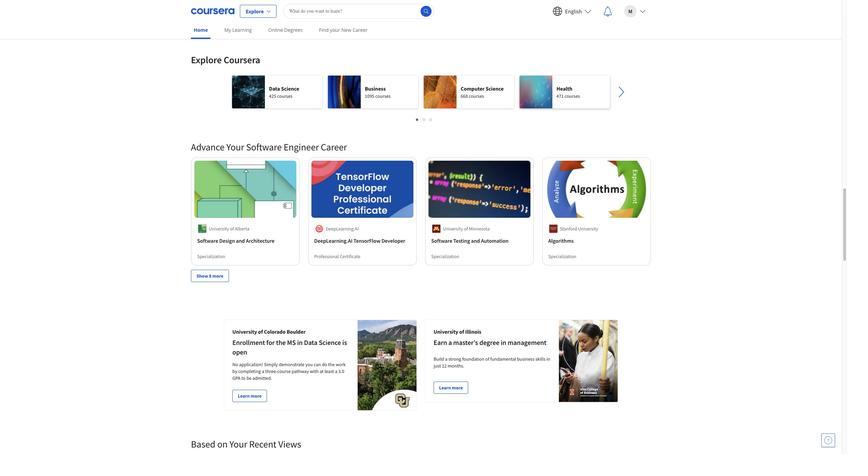 Task type: vqa. For each thing, say whether or not it's contained in the screenshot.
bottommost 'Careers'
no



Task type: locate. For each thing, give the bounding box(es) containing it.
1 vertical spatial deeplearning.ai
[[314, 237, 353, 244]]

show for show 8 more button inside the advance your software engineer career collection element
[[197, 273, 208, 280]]

deeplearning.ai up professional certificate
[[314, 237, 353, 244]]

in right skills
[[547, 357, 551, 363]]

testing
[[454, 237, 470, 244]]

data science 425 courses
[[269, 85, 299, 99]]

algorithms
[[549, 237, 574, 244]]

of up the master's
[[460, 329, 465, 336]]

1 horizontal spatial career
[[353, 27, 368, 33]]

learn more link down be
[[233, 391, 267, 403]]

1 horizontal spatial science
[[319, 339, 341, 347]]

4 courses from the left
[[565, 93, 580, 99]]

deeplearning.ai for deeplearning.ai tensorflow developer
[[314, 237, 353, 244]]

0 vertical spatial learn more
[[439, 385, 463, 392]]

explore up learning
[[246, 8, 264, 15]]

and down alberta
[[236, 237, 245, 244]]

1 horizontal spatial and
[[471, 237, 480, 244]]

deeplearning.ai tensorflow developer
[[314, 237, 406, 244]]

and for design
[[236, 237, 245, 244]]

1 show 8 more from the top
[[197, 28, 224, 34]]

1 vertical spatial the
[[328, 362, 335, 368]]

career right the new
[[353, 27, 368, 33]]

471
[[557, 93, 564, 99]]

career right engineer
[[321, 141, 347, 153]]

explore for explore coursera
[[191, 54, 222, 66]]

science for data science
[[281, 85, 299, 92]]

0 vertical spatial data
[[269, 85, 280, 92]]

university up 'earn'
[[434, 329, 459, 336]]

12
[[442, 364, 447, 370]]

2 show from the top
[[197, 273, 208, 280]]

science inside data science 425 courses
[[281, 85, 299, 92]]

university of illinois earn a master's degree in management
[[434, 329, 547, 347]]

your right on
[[230, 439, 247, 451]]

my learning link
[[222, 22, 255, 38]]

find your new career link
[[317, 22, 371, 38]]

0 horizontal spatial explore
[[191, 54, 222, 66]]

data inside data science 425 courses
[[269, 85, 280, 92]]

0 vertical spatial learn
[[439, 385, 451, 392]]

2 horizontal spatial software
[[432, 237, 453, 244]]

1 horizontal spatial the
[[328, 362, 335, 368]]

open
[[233, 348, 247, 357]]

learn for earn a master's degree in management
[[439, 385, 451, 392]]

university inside university of colorado boulder enrollment for the ms in data science is open
[[233, 329, 257, 336]]

simply
[[264, 362, 278, 368]]

8
[[209, 28, 212, 34], [209, 273, 212, 280]]

data down boulder on the left bottom
[[304, 339, 318, 347]]

0 vertical spatial deeplearning.ai
[[326, 226, 359, 232]]

2 courses from the left
[[376, 93, 391, 99]]

career
[[353, 27, 368, 33], [321, 141, 347, 153]]

deeplearning.ai
[[326, 226, 359, 232], [314, 237, 353, 244]]

a right 'earn'
[[449, 339, 452, 347]]

explore down 'home' link
[[191, 54, 222, 66]]

your right "advance"
[[227, 141, 244, 153]]

a up 12
[[445, 357, 448, 363]]

learn
[[439, 385, 451, 392], [238, 394, 250, 400]]

explore for explore
[[246, 8, 264, 15]]

in inside university of colorado boulder enrollment for the ms in data science is open
[[297, 339, 303, 347]]

of left alberta
[[230, 226, 234, 232]]

advance
[[191, 141, 225, 153]]

show inside advance your software engineer career collection element
[[197, 273, 208, 280]]

learn down to
[[238, 394, 250, 400]]

of for university of colorado boulder enrollment for the ms in data science is open
[[258, 329, 263, 336]]

strong
[[449, 357, 462, 363]]

earn
[[434, 339, 447, 347]]

business 1095 courses
[[365, 85, 391, 99]]

courses down computer
[[469, 93, 484, 99]]

show
[[197, 28, 208, 34], [197, 273, 208, 280]]

in right ms
[[297, 339, 303, 347]]

1 vertical spatial data
[[304, 339, 318, 347]]

2 show 8 more from the top
[[197, 273, 224, 280]]

more inside the "grow your skill set collection" element
[[213, 28, 224, 34]]

1 horizontal spatial data
[[304, 339, 318, 347]]

0 horizontal spatial learn
[[238, 394, 250, 400]]

0 horizontal spatial data
[[269, 85, 280, 92]]

build
[[434, 357, 444, 363]]

0 horizontal spatial career
[[321, 141, 347, 153]]

software for software testing and automation
[[432, 237, 453, 244]]

health image
[[520, 76, 553, 108]]

1 horizontal spatial learn more link
[[434, 382, 469, 395]]

courses right 425
[[277, 93, 293, 99]]

668
[[461, 93, 468, 99]]

grow your skill set collection element
[[187, 0, 656, 48]]

deeplearning.ai tensorflow developer link
[[314, 237, 411, 245]]

specialization
[[197, 8, 225, 14], [314, 8, 343, 14], [432, 8, 460, 14], [197, 254, 225, 260], [432, 254, 460, 260], [549, 254, 577, 260]]

1 8 from the top
[[209, 28, 212, 34]]

deeplearning.ai up deeplearning.ai tensorflow developer
[[326, 226, 359, 232]]

admitted.
[[253, 376, 272, 382]]

show 8 more inside the "grow your skill set collection" element
[[197, 28, 224, 34]]

in
[[297, 339, 303, 347], [501, 339, 507, 347], [547, 357, 551, 363]]

1 vertical spatial show 8 more
[[197, 273, 224, 280]]

least
[[325, 369, 334, 375]]

learn more down months.
[[439, 385, 463, 392]]

data up 425
[[269, 85, 280, 92]]

2 8 from the top
[[209, 273, 212, 280]]

find your new career
[[319, 27, 368, 33]]

1 horizontal spatial in
[[501, 339, 507, 347]]

software design and architecture link
[[197, 237, 294, 245]]

degree
[[480, 339, 500, 347]]

learn down 12
[[439, 385, 451, 392]]

university for university of alberta
[[209, 226, 229, 232]]

1 vertical spatial show
[[197, 273, 208, 280]]

courses inside data science 425 courses
[[277, 93, 293, 99]]

science inside computer science 668 courses
[[486, 85, 504, 92]]

no application! simply demonstrate you can do the work by completing a three-course pathway with at least a 3.0 gpa to be admitted.
[[233, 362, 346, 382]]

show 8 more inside advance your software engineer career collection element
[[197, 273, 224, 280]]

of inside the build a strong foundation of fundamental business skills in just 12 months.
[[486, 357, 490, 363]]

university of colorado boulder enrollment for the ms in data science is open
[[233, 329, 347, 357]]

learn more link
[[434, 382, 469, 395], [233, 391, 267, 403]]

home
[[194, 27, 208, 33]]

0 vertical spatial show
[[197, 28, 208, 34]]

show inside the "grow your skill set collection" element
[[197, 28, 208, 34]]

coursera
[[224, 54, 260, 66]]

course
[[278, 369, 291, 375]]

0 vertical spatial the
[[276, 339, 286, 347]]

0 vertical spatial explore
[[246, 8, 264, 15]]

0 horizontal spatial science
[[281, 85, 299, 92]]

for
[[267, 339, 275, 347]]

courses down business
[[376, 93, 391, 99]]

1 vertical spatial career
[[321, 141, 347, 153]]

in inside the build a strong foundation of fundamental business skills in just 12 months.
[[547, 357, 551, 363]]

of right "foundation"
[[486, 357, 490, 363]]

business
[[365, 85, 386, 92]]

1 vertical spatial learn
[[238, 394, 250, 400]]

software
[[246, 141, 282, 153], [197, 237, 218, 244], [432, 237, 453, 244]]

8 inside the "grow your skill set collection" element
[[209, 28, 212, 34]]

and down the minnesota
[[471, 237, 480, 244]]

health 471 courses
[[557, 85, 580, 99]]

1 horizontal spatial explore
[[246, 8, 264, 15]]

of inside university of colorado boulder enrollment for the ms in data science is open
[[258, 329, 263, 336]]

the right the do
[[328, 362, 335, 368]]

1 courses from the left
[[277, 93, 293, 99]]

be
[[247, 376, 252, 382]]

8 for show 8 more button inside the advance your software engineer career collection element
[[209, 273, 212, 280]]

online
[[268, 27, 283, 33]]

1 show 8 more button from the top
[[191, 25, 229, 37]]

gpa
[[233, 376, 241, 382]]

my
[[224, 27, 231, 33]]

learn more down be
[[238, 394, 262, 400]]

0 horizontal spatial learn more
[[238, 394, 262, 400]]

1 horizontal spatial software
[[246, 141, 282, 153]]

application!
[[239, 362, 263, 368]]

learn more for earn a master's degree in management
[[439, 385, 463, 392]]

0 vertical spatial 8
[[209, 28, 212, 34]]

3 courses from the left
[[469, 93, 484, 99]]

learn more link down months.
[[434, 382, 469, 395]]

2 show 8 more button from the top
[[191, 270, 229, 283]]

of up the software testing and automation
[[464, 226, 468, 232]]

a
[[449, 339, 452, 347], [445, 357, 448, 363], [262, 369, 265, 375], [335, 369, 338, 375]]

deeplearning.ai for deeplearning.ai
[[326, 226, 359, 232]]

of for university of illinois earn a master's degree in management
[[460, 329, 465, 336]]

science
[[281, 85, 299, 92], [486, 85, 504, 92], [319, 339, 341, 347]]

software testing and automation link
[[432, 237, 528, 245]]

of inside the university of illinois earn a master's degree in management
[[460, 329, 465, 336]]

in for the
[[297, 339, 303, 347]]

tensorflow
[[354, 237, 381, 244]]

your
[[330, 27, 340, 33]]

recent
[[249, 439, 277, 451]]

university up enrollment
[[233, 329, 257, 336]]

your
[[227, 141, 244, 153], [230, 439, 247, 451]]

in right 'degree'
[[501, 339, 507, 347]]

engineer
[[284, 141, 319, 153]]

0 horizontal spatial in
[[297, 339, 303, 347]]

course
[[549, 8, 563, 14]]

1 vertical spatial 8
[[209, 273, 212, 280]]

build a strong foundation of fundamental business skills in just 12 months.
[[434, 357, 551, 370]]

university up design
[[209, 226, 229, 232]]

science inside university of colorado boulder enrollment for the ms in data science is open
[[319, 339, 341, 347]]

2 horizontal spatial in
[[547, 357, 551, 363]]

show 8 more
[[197, 28, 224, 34], [197, 273, 224, 280]]

explore
[[246, 8, 264, 15], [191, 54, 222, 66]]

1 vertical spatial show 8 more button
[[191, 270, 229, 283]]

university inside the university of illinois earn a master's degree in management
[[434, 329, 459, 336]]

views
[[279, 439, 301, 451]]

0 horizontal spatial software
[[197, 237, 218, 244]]

m
[[629, 8, 633, 15]]

2 and from the left
[[471, 237, 480, 244]]

0 horizontal spatial learn more link
[[233, 391, 267, 403]]

advance your software engineer career collection element
[[187, 130, 656, 294]]

0 horizontal spatial the
[[276, 339, 286, 347]]

data
[[269, 85, 280, 92], [304, 339, 318, 347]]

0 horizontal spatial and
[[236, 237, 245, 244]]

online degrees
[[268, 27, 303, 33]]

the inside university of colorado boulder enrollment for the ms in data science is open
[[276, 339, 286, 347]]

1 horizontal spatial learn
[[439, 385, 451, 392]]

minnesota
[[469, 226, 490, 232]]

university up testing
[[443, 226, 463, 232]]

explore inside dropdown button
[[246, 8, 264, 15]]

1 horizontal spatial learn more
[[439, 385, 463, 392]]

courses down the health
[[565, 93, 580, 99]]

None search field
[[284, 4, 434, 19]]

8 inside advance your software engineer career collection element
[[209, 273, 212, 280]]

1 show from the top
[[197, 28, 208, 34]]

1 vertical spatial learn more
[[238, 394, 262, 400]]

0 vertical spatial show 8 more button
[[191, 25, 229, 37]]

data science image
[[232, 76, 265, 108]]

online degrees link
[[266, 22, 306, 38]]

university up algorithms link
[[579, 226, 599, 232]]

0 vertical spatial show 8 more
[[197, 28, 224, 34]]

learn more link for enrollment for the ms in data science is open
[[233, 391, 267, 403]]

university
[[209, 226, 229, 232], [443, 226, 463, 232], [579, 226, 599, 232], [233, 329, 257, 336], [434, 329, 459, 336]]

1 and from the left
[[236, 237, 245, 244]]

0 vertical spatial career
[[353, 27, 368, 33]]

show for show 8 more button within the "grow your skill set collection" element
[[197, 28, 208, 34]]

2 horizontal spatial science
[[486, 85, 504, 92]]

completing
[[238, 369, 261, 375]]

1 vertical spatial explore
[[191, 54, 222, 66]]

the right "for"
[[276, 339, 286, 347]]

of left colorado
[[258, 329, 263, 336]]

home link
[[191, 22, 211, 39]]

show 8 more for show 8 more button inside the advance your software engineer career collection element
[[197, 273, 224, 280]]



Task type: describe. For each thing, give the bounding box(es) containing it.
m button
[[619, 0, 651, 22]]

find
[[319, 27, 329, 33]]

you
[[306, 362, 313, 368]]

university of alberta
[[209, 226, 250, 232]]

boulder
[[287, 329, 306, 336]]

design
[[219, 237, 235, 244]]

enrollment for the ms in data science is open link
[[233, 339, 347, 357]]

explore button
[[240, 5, 277, 18]]

skills
[[536, 357, 546, 363]]

by
[[233, 369, 237, 375]]

show 8 more button inside the "grow your skill set collection" element
[[191, 25, 229, 37]]

university for university of illinois earn a master's degree in management
[[434, 329, 459, 336]]

a inside the build a strong foundation of fundamental business skills in just 12 months.
[[445, 357, 448, 363]]

courses inside business 1095 courses
[[376, 93, 391, 99]]

alberta
[[235, 226, 250, 232]]

based on your recent views
[[191, 439, 301, 451]]

computer science 668 courses
[[461, 85, 504, 99]]

show 8 more for show 8 more button within the "grow your skill set collection" element
[[197, 28, 224, 34]]

move carousel right image
[[614, 84, 630, 100]]

a inside the university of illinois earn a master's degree in management
[[449, 339, 452, 347]]

with
[[310, 369, 319, 375]]

learn for enrollment for the ms in data science is open
[[238, 394, 250, 400]]

professional
[[314, 254, 339, 260]]

a up "admitted."
[[262, 369, 265, 375]]

english button
[[548, 0, 597, 22]]

illinois
[[466, 329, 482, 336]]

master's
[[454, 339, 478, 347]]

business
[[517, 357, 535, 363]]

ms
[[287, 339, 296, 347]]

explore coursera
[[191, 54, 260, 66]]

help center image
[[825, 437, 833, 445]]

computer science image
[[424, 76, 457, 108]]

can
[[314, 362, 321, 368]]

work
[[336, 362, 346, 368]]

courses inside health 471 courses
[[565, 93, 580, 99]]

no
[[233, 362, 238, 368]]

foundation
[[463, 357, 485, 363]]

automation
[[481, 237, 509, 244]]

advance your software engineer career
[[191, 141, 347, 153]]

certificate
[[340, 254, 361, 260]]

8 for show 8 more button within the "grow your skill set collection" element
[[209, 28, 212, 34]]

of for university of alberta
[[230, 226, 234, 232]]

425
[[269, 93, 276, 99]]

architecture
[[246, 237, 275, 244]]

developer
[[382, 237, 406, 244]]

learn more for enrollment for the ms in data science is open
[[238, 394, 262, 400]]

of for university of minnesota
[[464, 226, 468, 232]]

degrees
[[284, 27, 303, 33]]

do
[[322, 362, 327, 368]]

learning
[[232, 27, 252, 33]]

software design and architecture
[[197, 237, 275, 244]]

new
[[342, 27, 352, 33]]

my learning
[[224, 27, 252, 33]]

0 vertical spatial your
[[227, 141, 244, 153]]

management
[[508, 339, 547, 347]]

just
[[434, 364, 441, 370]]

coursera image
[[191, 6, 235, 17]]

english
[[566, 8, 582, 15]]

fundamental
[[491, 357, 517, 363]]

three-
[[265, 369, 278, 375]]

software testing and automation
[[432, 237, 509, 244]]

and for testing
[[471, 237, 480, 244]]

stanford university
[[560, 226, 599, 232]]

earn a master's degree in management link
[[434, 339, 547, 347]]

3.0
[[339, 369, 345, 375]]

software for software design and architecture
[[197, 237, 218, 244]]

stanford
[[560, 226, 578, 232]]

to
[[242, 376, 246, 382]]

university for university of minnesota
[[443, 226, 463, 232]]

learn more link for earn a master's degree in management
[[434, 382, 469, 395]]

1095
[[365, 93, 375, 99]]

science for computer science
[[486, 85, 504, 92]]

colorado
[[264, 329, 286, 336]]

data inside university of colorado boulder enrollment for the ms in data science is open
[[304, 339, 318, 347]]

business image
[[328, 76, 361, 108]]

months.
[[448, 364, 465, 370]]

the inside the no application! simply demonstrate you can do the work by completing a three-course pathway with at least a 3.0 gpa to be admitted.
[[328, 362, 335, 368]]

a left 3.0
[[335, 369, 338, 375]]

university for university of colorado boulder enrollment for the ms in data science is open
[[233, 329, 257, 336]]

health
[[557, 85, 573, 92]]

courses inside computer science 668 courses
[[469, 93, 484, 99]]

What do you want to learn? text field
[[284, 4, 434, 19]]

show 8 more button inside advance your software engineer career collection element
[[191, 270, 229, 283]]

at
[[320, 369, 324, 375]]

more inside advance your software engineer career collection element
[[213, 273, 224, 280]]

algorithms link
[[549, 237, 645, 245]]

university of minnesota
[[443, 226, 490, 232]]

in inside the university of illinois earn a master's degree in management
[[501, 339, 507, 347]]

computer
[[461, 85, 485, 92]]

in for business
[[547, 357, 551, 363]]

1 vertical spatial your
[[230, 439, 247, 451]]

demonstrate
[[279, 362, 305, 368]]

pathway
[[292, 369, 309, 375]]

enrollment
[[233, 339, 265, 347]]

professional certificate
[[314, 254, 361, 260]]



